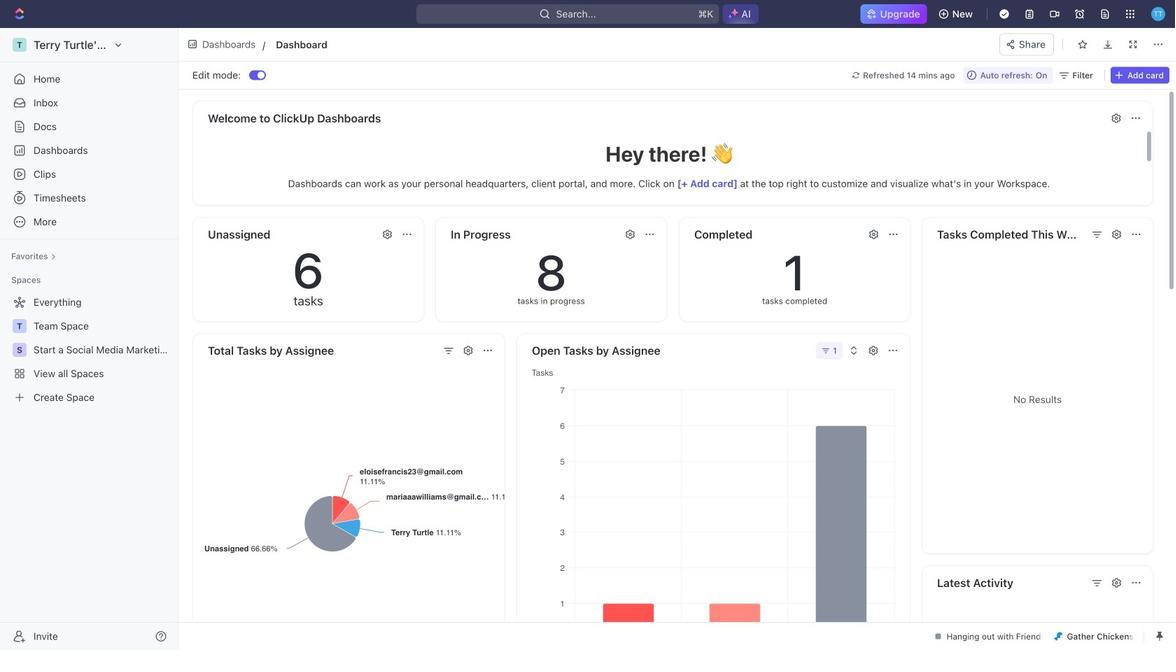 Task type: locate. For each thing, give the bounding box(es) containing it.
terry turtle's workspace, , element
[[13, 38, 27, 52]]

tree
[[6, 291, 172, 409]]

team space, , element
[[13, 319, 27, 333]]

None text field
[[276, 36, 581, 53]]

start a social media marketing agency, , element
[[13, 343, 27, 357]]



Task type: describe. For each thing, give the bounding box(es) containing it.
tree inside sidebar navigation
[[6, 291, 172, 409]]

drumstick bite image
[[1055, 633, 1063, 641]]

sidebar navigation
[[0, 28, 181, 650]]



Task type: vqa. For each thing, say whether or not it's contained in the screenshot.
the right Meeting prep link
no



